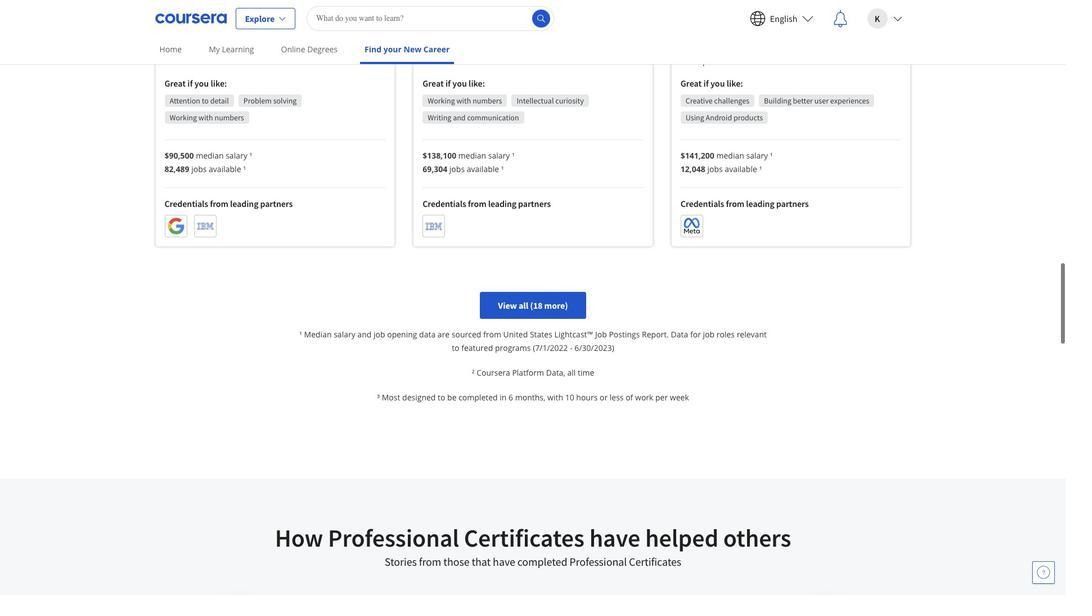 Task type: vqa. For each thing, say whether or not it's contained in the screenshot.
more
no



Task type: describe. For each thing, give the bounding box(es) containing it.
decisions. for analyst
[[165, 55, 202, 66]]

apps
[[800, 41, 818, 53]]

writing and communication
[[428, 113, 519, 123]]

writing
[[428, 113, 452, 123]]

more)
[[545, 300, 568, 311]]

find
[[365, 44, 382, 55]]

and down code
[[733, 55, 747, 66]]

solving
[[273, 96, 297, 106]]

²
[[472, 368, 475, 378]]

2 vertical spatial android
[[706, 112, 732, 122]]

1 vertical spatial professional
[[570, 555, 627, 569]]

great if you like: for scientist
[[423, 78, 485, 89]]

others
[[724, 523, 791, 554]]

-
[[570, 343, 573, 354]]

developer
[[737, 20, 806, 40]]

analyze
[[467, 42, 495, 53]]

sourced
[[452, 329, 481, 340]]

for inside android developer build and write code for mobile apps hosted on android smartphones and mobile tablets.
[[760, 41, 770, 53]]

median for scientist
[[459, 150, 486, 161]]

building better user experiences
[[764, 95, 870, 106]]

data for analyst
[[286, 42, 303, 53]]

better
[[793, 95, 813, 106]]

6/30/2023)
[[575, 343, 615, 354]]

$141,200 median salary ¹ 12,048 jobs available ¹
[[681, 150, 773, 174]]

data for data analyst
[[165, 20, 196, 40]]

like: for scientist
[[469, 78, 485, 89]]

and inside data analyst collect, organize, and transform data to make informed decisions.
[[231, 42, 246, 53]]

from for developer
[[726, 198, 745, 209]]

detail
[[210, 96, 229, 106]]

how professional certificates have helped others stories from those that have completed professional certificates
[[275, 523, 791, 569]]

attention
[[170, 96, 200, 106]]

leading for developer
[[746, 198, 775, 209]]

great for android developer
[[681, 77, 702, 89]]

be
[[447, 392, 457, 403]]

salary for analyst
[[226, 150, 247, 161]]

from inside ¹ median salary and job opening data are sourced from united states lightcast™ job postings report. data for job roles relevant to featured programs (7/1/2022 - 6/30/2023)
[[483, 329, 501, 340]]

view all (18 more)
[[498, 300, 568, 311]]

partners for analyst
[[260, 198, 293, 209]]

6
[[509, 392, 513, 403]]

82,489
[[165, 164, 189, 174]]

months,
[[515, 392, 546, 403]]

united
[[503, 329, 528, 340]]

k button
[[859, 0, 911, 36]]

median for analyst
[[196, 150, 224, 161]]

0 horizontal spatial certificates
[[464, 523, 585, 554]]

using android products
[[686, 112, 763, 122]]

k
[[875, 13, 880, 24]]

$90,500
[[165, 150, 194, 161]]

from for scientist
[[468, 198, 487, 210]]

0 vertical spatial mobile
[[772, 41, 798, 53]]

and inside the data scientist extract and analyze data to make informed business decisions.
[[450, 42, 465, 53]]

(18
[[530, 300, 543, 311]]

0 horizontal spatial numbers
[[215, 112, 244, 123]]

find your new career link
[[360, 37, 454, 64]]

median for developer
[[717, 150, 745, 161]]

english
[[770, 13, 798, 24]]

salary for developer
[[747, 150, 768, 161]]

available for analyst
[[209, 164, 241, 174]]

if for scientist
[[446, 78, 451, 89]]

partners for developer
[[777, 198, 809, 209]]

less
[[610, 392, 624, 403]]

to inside ¹ median salary and job opening data are sourced from united states lightcast™ job postings report. data for job roles relevant to featured programs (7/1/2022 - 6/30/2023)
[[452, 343, 460, 354]]

my learning link
[[204, 37, 259, 62]]

great for data analyst
[[165, 78, 186, 89]]

relevant
[[737, 329, 767, 340]]

(7/1/2022
[[533, 343, 568, 354]]

coursera
[[477, 368, 510, 378]]

android developer build and write code for mobile apps hosted on android smartphones and mobile tablets.
[[681, 20, 889, 66]]

how
[[275, 523, 323, 554]]

coursera image
[[155, 9, 227, 27]]

code
[[740, 41, 758, 53]]

from inside how professional certificates have helped others stories from those that have completed professional certificates
[[419, 555, 441, 569]]

jobs for analyst
[[191, 164, 207, 174]]

0 horizontal spatial professional
[[328, 523, 459, 554]]

roles
[[717, 329, 735, 340]]

credentials for android developer
[[681, 198, 725, 209]]

¹ median salary and job opening data are sourced from united states lightcast™ job postings report. data for job roles relevant to featured programs (7/1/2022 - 6/30/2023)
[[299, 329, 767, 354]]

1 horizontal spatial certificates
[[629, 555, 682, 569]]

lightcast™
[[555, 329, 593, 340]]

data analyst collect, organize, and transform data to make informed decisions.
[[165, 20, 372, 66]]

to inside data analyst collect, organize, and transform data to make informed decisions.
[[305, 42, 313, 53]]

0 vertical spatial android
[[681, 20, 734, 40]]

intellectual curiosity
[[517, 96, 584, 106]]

business
[[584, 42, 617, 53]]

degrees
[[307, 44, 338, 55]]

work
[[635, 392, 654, 403]]

designed
[[402, 392, 436, 403]]

online degrees
[[281, 44, 338, 55]]

states
[[530, 329, 553, 340]]

you for analyst
[[195, 78, 209, 89]]

$138,100
[[423, 150, 457, 161]]

those
[[444, 555, 470, 569]]

$138,100 median salary ¹ 69,304 jobs available ¹
[[423, 150, 515, 175]]

great if you like: for analyst
[[165, 78, 227, 89]]

career
[[424, 44, 450, 55]]

$141,200
[[681, 150, 715, 161]]

if for analyst
[[188, 78, 193, 89]]

you for developer
[[711, 77, 725, 89]]

learning
[[222, 44, 254, 55]]

experiences
[[831, 95, 870, 106]]

attention to detail
[[170, 96, 229, 106]]

0 horizontal spatial working with numbers
[[170, 112, 244, 123]]

jobs for scientist
[[450, 164, 465, 175]]

from for analyst
[[210, 198, 228, 209]]

that
[[472, 555, 491, 569]]

great for data scientist
[[423, 78, 444, 89]]

build
[[681, 41, 701, 53]]

data inside ¹ median salary and job opening data are sourced from united states lightcast™ job postings report. data for job roles relevant to featured programs (7/1/2022 - 6/30/2023)
[[671, 329, 689, 340]]

problem
[[244, 96, 272, 106]]

$90,500 median salary ¹ 82,489 jobs available ¹
[[165, 150, 252, 174]]

credentials for data scientist
[[423, 198, 466, 210]]

leading for analyst
[[230, 198, 259, 209]]

1 vertical spatial with
[[199, 112, 213, 123]]

platform
[[512, 368, 544, 378]]

new
[[404, 44, 422, 55]]

challenges
[[715, 95, 750, 106]]

make inside the data scientist extract and analyze data to make informed business decisions.
[[525, 42, 546, 53]]

write
[[719, 41, 738, 53]]

online
[[281, 44, 305, 55]]

³
[[377, 392, 380, 403]]

0 vertical spatial working with numbers
[[428, 96, 502, 106]]

english button
[[741, 0, 823, 36]]

0 horizontal spatial working
[[170, 112, 197, 123]]



Task type: locate. For each thing, give the bounding box(es) containing it.
postings
[[609, 329, 640, 340]]

mobile down code
[[749, 55, 775, 66]]

1 horizontal spatial have
[[590, 523, 641, 554]]

1 vertical spatial working with numbers
[[170, 112, 244, 123]]

0 horizontal spatial partners
[[260, 198, 293, 209]]

problem solving
[[244, 96, 297, 106]]

1 vertical spatial working
[[170, 112, 197, 123]]

decisions. inside the data scientist extract and analyze data to make informed business decisions.
[[423, 55, 460, 67]]

0 horizontal spatial have
[[493, 555, 515, 569]]

leading
[[746, 198, 775, 209], [230, 198, 259, 209], [488, 198, 517, 210]]

1 vertical spatial numbers
[[215, 112, 244, 123]]

1 horizontal spatial completed
[[518, 555, 568, 569]]

0 horizontal spatial great
[[165, 78, 186, 89]]

from down $90,500 median salary ¹ 82,489 jobs available ¹
[[210, 198, 228, 209]]

1 horizontal spatial leading
[[488, 198, 517, 210]]

0 vertical spatial have
[[590, 523, 641, 554]]

2 horizontal spatial jobs
[[708, 164, 723, 174]]

available for scientist
[[467, 164, 499, 175]]

data scientist extract and analyze data to make informed business decisions.
[[423, 20, 617, 67]]

2 horizontal spatial median
[[717, 150, 745, 161]]

1 vertical spatial all
[[568, 368, 576, 378]]

0 horizontal spatial jobs
[[191, 164, 207, 174]]

0 horizontal spatial median
[[196, 150, 224, 161]]

credentials from leading partners for scientist
[[423, 198, 551, 210]]

data inside data analyst collect, organize, and transform data to make informed decisions.
[[286, 42, 303, 53]]

credentials
[[681, 198, 725, 209], [165, 198, 208, 209], [423, 198, 466, 210]]

opening
[[387, 329, 417, 340]]

1 horizontal spatial with
[[457, 96, 471, 106]]

1 vertical spatial mobile
[[749, 55, 775, 66]]

2 horizontal spatial great
[[681, 77, 702, 89]]

1 horizontal spatial make
[[525, 42, 546, 53]]

great down career
[[423, 78, 444, 89]]

median
[[304, 329, 332, 340]]

0 horizontal spatial make
[[315, 42, 335, 53]]

make down data scientist "image"
[[525, 42, 546, 53]]

certificates down the helped
[[629, 555, 682, 569]]

data up extract
[[423, 20, 454, 41]]

decisions. inside data analyst collect, organize, and transform data to make informed decisions.
[[165, 55, 202, 66]]

data inside ¹ median salary and job opening data are sourced from united states lightcast™ job postings report. data for job roles relevant to featured programs (7/1/2022 - 6/30/2023)
[[419, 329, 436, 340]]

median right $138,100
[[459, 150, 486, 161]]

1 horizontal spatial you
[[453, 78, 467, 89]]

credentials down 82,489
[[165, 198, 208, 209]]

with up 'writing and communication'
[[457, 96, 471, 106]]

all left (18
[[519, 300, 529, 311]]

2 horizontal spatial data
[[497, 42, 514, 53]]

1 horizontal spatial median
[[459, 150, 486, 161]]

data
[[165, 20, 196, 40], [423, 20, 454, 41], [671, 329, 689, 340]]

android up build
[[681, 20, 734, 40]]

great if you like: up attention to detail
[[165, 78, 227, 89]]

credentials from leading partners
[[681, 198, 809, 209], [165, 198, 293, 209], [423, 198, 551, 210]]

credentials down 69,304
[[423, 198, 466, 210]]

and right career
[[450, 42, 465, 53]]

informed left the business
[[548, 42, 582, 53]]

curiosity
[[556, 96, 584, 106]]

like: for developer
[[727, 77, 743, 89]]

leading down $90,500 median salary ¹ 82,489 jobs available ¹
[[230, 198, 259, 209]]

¹ inside ¹ median salary and job opening data are sourced from united states lightcast™ job postings report. data for job roles relevant to featured programs (7/1/2022 - 6/30/2023)
[[299, 329, 302, 340]]

1 horizontal spatial credentials
[[423, 198, 466, 210]]

numbers up communication
[[473, 96, 502, 106]]

per
[[656, 392, 668, 403]]

data inside data analyst collect, organize, and transform data to make informed decisions.
[[165, 20, 196, 40]]

credentials from leading partners for analyst
[[165, 198, 293, 209]]

2 horizontal spatial great if you like:
[[681, 77, 743, 89]]

leading for scientist
[[488, 198, 517, 210]]

1 vertical spatial certificates
[[629, 555, 682, 569]]

working with numbers
[[428, 96, 502, 106], [170, 112, 244, 123]]

0 horizontal spatial data
[[165, 20, 196, 40]]

jobs right 69,304
[[450, 164, 465, 175]]

and up smartphones
[[702, 41, 717, 53]]

10
[[565, 392, 574, 403]]

you up attention to detail
[[195, 78, 209, 89]]

available inside $138,100 median salary ¹ 69,304 jobs available ¹
[[467, 164, 499, 175]]

in
[[500, 392, 507, 403]]

data left are
[[419, 329, 436, 340]]

great if you like:
[[681, 77, 743, 89], [165, 78, 227, 89], [423, 78, 485, 89]]

1 vertical spatial completed
[[518, 555, 568, 569]]

2 vertical spatial with
[[548, 392, 563, 403]]

jobs inside $90,500 median salary ¹ 82,489 jobs available ¹
[[191, 164, 207, 174]]

2 horizontal spatial partners
[[777, 198, 809, 209]]

if up writing
[[446, 78, 451, 89]]

partners for scientist
[[518, 198, 551, 210]]

informed inside the data scientist extract and analyze data to make informed business decisions.
[[548, 42, 582, 53]]

great if you like: up writing
[[423, 78, 485, 89]]

with left 10
[[548, 392, 563, 403]]

leading down $138,100 median salary ¹ 69,304 jobs available ¹
[[488, 198, 517, 210]]

programs
[[495, 343, 531, 354]]

like: up 'writing and communication'
[[469, 78, 485, 89]]

tablets.
[[777, 55, 805, 66]]

like: up detail
[[211, 78, 227, 89]]

credentials from leading partners down "$141,200 median salary ¹ 12,048 jobs available ¹"
[[681, 198, 809, 209]]

data for data scientist
[[423, 20, 454, 41]]

¹
[[770, 150, 773, 161], [250, 150, 252, 161], [512, 150, 515, 161], [759, 164, 762, 174], [243, 164, 246, 174], [501, 164, 504, 175], [299, 329, 302, 340]]

salary inside "$141,200 median salary ¹ 12,048 jobs available ¹"
[[747, 150, 768, 161]]

for inside ¹ median salary and job opening data are sourced from united states lightcast™ job postings report. data for job roles relevant to featured programs (7/1/2022 - 6/30/2023)
[[691, 329, 701, 340]]

informed inside data analyst collect, organize, and transform data to make informed decisions.
[[337, 42, 372, 53]]

median inside $90,500 median salary ¹ 82,489 jobs available ¹
[[196, 150, 224, 161]]

salary inside ¹ median salary and job opening data are sourced from united states lightcast™ job postings report. data for job roles relevant to featured programs (7/1/2022 - 6/30/2023)
[[334, 329, 356, 340]]

informed left your
[[337, 42, 372, 53]]

1 horizontal spatial professional
[[570, 555, 627, 569]]

1 horizontal spatial data
[[419, 329, 436, 340]]

certificates up that
[[464, 523, 585, 554]]

job
[[595, 329, 607, 340]]

data up collect,
[[165, 20, 196, 40]]

³ most designed to be completed in 6 months, with 10 hours or less of work per week
[[377, 392, 689, 403]]

0 horizontal spatial leading
[[230, 198, 259, 209]]

are
[[438, 329, 450, 340]]

certificates
[[464, 523, 585, 554], [629, 555, 682, 569]]

1 vertical spatial android
[[859, 41, 889, 53]]

week
[[670, 392, 689, 403]]

for
[[760, 41, 770, 53], [691, 329, 701, 340]]

2 horizontal spatial data
[[671, 329, 689, 340]]

home link
[[155, 37, 186, 62]]

you up 'writing and communication'
[[453, 78, 467, 89]]

great up attention
[[165, 78, 186, 89]]

mobile up the tablets.
[[772, 41, 798, 53]]

0 horizontal spatial great if you like:
[[165, 78, 227, 89]]

0 horizontal spatial job
[[374, 329, 385, 340]]

collect,
[[165, 42, 193, 53]]

help center image
[[1037, 566, 1051, 580]]

0 horizontal spatial all
[[519, 300, 529, 311]]

2 horizontal spatial you
[[711, 77, 725, 89]]

data
[[286, 42, 303, 53], [497, 42, 514, 53], [419, 329, 436, 340]]

home
[[160, 44, 182, 55]]

like:
[[727, 77, 743, 89], [211, 78, 227, 89], [469, 78, 485, 89]]

available inside $90,500 median salary ¹ 82,489 jobs available ¹
[[209, 164, 241, 174]]

from left those
[[419, 555, 441, 569]]

0 vertical spatial with
[[457, 96, 471, 106]]

hosted
[[820, 41, 846, 53]]

data right analyze at the top of page
[[497, 42, 514, 53]]

0 vertical spatial completed
[[459, 392, 498, 403]]

my
[[209, 44, 220, 55]]

median right $90,500
[[196, 150, 224, 161]]

explore button
[[236, 8, 296, 29]]

great if you like: up creative challenges on the top right of page
[[681, 77, 743, 89]]

intellectual
[[517, 96, 554, 106]]

explore
[[245, 13, 275, 24]]

for right code
[[760, 41, 770, 53]]

What do you want to learn? text field
[[307, 6, 554, 31]]

1 job from the left
[[374, 329, 385, 340]]

1 vertical spatial for
[[691, 329, 701, 340]]

0 horizontal spatial for
[[691, 329, 701, 340]]

None search field
[[307, 6, 554, 31]]

online degrees link
[[277, 37, 342, 62]]

and right writing
[[453, 113, 466, 123]]

1 horizontal spatial informed
[[548, 42, 582, 53]]

2 horizontal spatial like:
[[727, 77, 743, 89]]

stories
[[385, 555, 417, 569]]

from up featured in the left bottom of the page
[[483, 329, 501, 340]]

with down attention to detail
[[199, 112, 213, 123]]

numbers down detail
[[215, 112, 244, 123]]

if
[[704, 77, 709, 89], [188, 78, 193, 89], [446, 78, 451, 89]]

decisions. down career
[[423, 55, 460, 67]]

2 horizontal spatial with
[[548, 392, 563, 403]]

available right 12,048
[[725, 164, 757, 174]]

available right 69,304
[[467, 164, 499, 175]]

0 horizontal spatial informed
[[337, 42, 372, 53]]

from down $138,100 median salary ¹ 69,304 jobs available ¹
[[468, 198, 487, 210]]

data left degrees
[[286, 42, 303, 53]]

0 horizontal spatial credentials from leading partners
[[165, 198, 293, 209]]

hours
[[576, 392, 598, 403]]

2 horizontal spatial available
[[725, 164, 757, 174]]

available inside "$141,200 median salary ¹ 12,048 jobs available ¹"
[[725, 164, 757, 174]]

android down creative challenges on the top right of page
[[706, 112, 732, 122]]

0 horizontal spatial completed
[[459, 392, 498, 403]]

jobs for developer
[[708, 164, 723, 174]]

creative challenges
[[686, 95, 750, 106]]

credentials from leading partners down $90,500 median salary ¹ 82,489 jobs available ¹
[[165, 198, 293, 209]]

median inside $138,100 median salary ¹ 69,304 jobs available ¹
[[459, 150, 486, 161]]

products
[[734, 112, 763, 122]]

for left roles
[[691, 329, 701, 340]]

median
[[717, 150, 745, 161], [196, 150, 224, 161], [459, 150, 486, 161]]

like: for analyst
[[211, 78, 227, 89]]

jobs inside $138,100 median salary ¹ 69,304 jobs available ¹
[[450, 164, 465, 175]]

if for developer
[[704, 77, 709, 89]]

12,048
[[681, 164, 706, 174]]

available right 82,489
[[209, 164, 241, 174]]

from
[[726, 198, 745, 209], [210, 198, 228, 209], [468, 198, 487, 210], [483, 329, 501, 340], [419, 555, 441, 569]]

0 vertical spatial for
[[760, 41, 770, 53]]

data for median
[[419, 329, 436, 340]]

organize,
[[195, 42, 229, 53]]

mobile
[[772, 41, 798, 53], [749, 55, 775, 66]]

1 horizontal spatial job
[[703, 329, 715, 340]]

2 horizontal spatial leading
[[746, 198, 775, 209]]

on
[[848, 41, 858, 53]]

2 horizontal spatial credentials from leading partners
[[681, 198, 809, 209]]

scientist
[[457, 20, 515, 41]]

jobs right 82,489
[[191, 164, 207, 174]]

1 horizontal spatial credentials from leading partners
[[423, 198, 551, 210]]

job left roles
[[703, 329, 715, 340]]

1 vertical spatial have
[[493, 555, 515, 569]]

most
[[382, 392, 400, 403]]

0 vertical spatial numbers
[[473, 96, 502, 106]]

transform
[[247, 42, 285, 53]]

0 horizontal spatial decisions.
[[165, 55, 202, 66]]

and left opening
[[358, 329, 372, 340]]

jobs right 12,048
[[708, 164, 723, 174]]

like: up challenges at the top right of page
[[727, 77, 743, 89]]

great if you like: for developer
[[681, 77, 743, 89]]

all
[[519, 300, 529, 311], [568, 368, 576, 378]]

median right "$141,200"
[[717, 150, 745, 161]]

decisions.
[[165, 55, 202, 66], [423, 55, 460, 67]]

completed inside how professional certificates have helped others stories from those that have completed professional certificates
[[518, 555, 568, 569]]

0 vertical spatial professional
[[328, 523, 459, 554]]

great up creative
[[681, 77, 702, 89]]

69,304
[[423, 164, 448, 175]]

0 horizontal spatial data
[[286, 42, 303, 53]]

0 vertical spatial all
[[519, 300, 529, 311]]

data analyst image
[[156, 0, 395, 7]]

1 horizontal spatial like:
[[469, 78, 485, 89]]

smartphones
[[681, 55, 731, 66]]

and down analyst
[[231, 42, 246, 53]]

0 horizontal spatial if
[[188, 78, 193, 89]]

if up attention
[[188, 78, 193, 89]]

1 horizontal spatial all
[[568, 368, 576, 378]]

to inside the data scientist extract and analyze data to make informed business decisions.
[[516, 42, 523, 53]]

partners
[[777, 198, 809, 209], [260, 198, 293, 209], [518, 198, 551, 210]]

all left time
[[568, 368, 576, 378]]

0 horizontal spatial credentials
[[165, 198, 208, 209]]

make inside data analyst collect, organize, and transform data to make informed decisions.
[[315, 42, 335, 53]]

credentials for data analyst
[[165, 198, 208, 209]]

your
[[384, 44, 402, 55]]

data inside the data scientist extract and analyze data to make informed business decisions.
[[497, 42, 514, 53]]

0 horizontal spatial like:
[[211, 78, 227, 89]]

android right on
[[859, 41, 889, 53]]

0 vertical spatial working
[[428, 96, 455, 106]]

0 horizontal spatial you
[[195, 78, 209, 89]]

have
[[590, 523, 641, 554], [493, 555, 515, 569]]

working down attention
[[170, 112, 197, 123]]

great
[[681, 77, 702, 89], [165, 78, 186, 89], [423, 78, 444, 89]]

if up creative
[[704, 77, 709, 89]]

data scientist image
[[414, 0, 653, 7]]

1 horizontal spatial numbers
[[473, 96, 502, 106]]

data inside the data scientist extract and analyze data to make informed business decisions.
[[423, 20, 454, 41]]

2 horizontal spatial if
[[704, 77, 709, 89]]

1 horizontal spatial working
[[428, 96, 455, 106]]

you up creative challenges on the top right of page
[[711, 77, 725, 89]]

1 horizontal spatial data
[[423, 20, 454, 41]]

2 job from the left
[[703, 329, 715, 340]]

1 horizontal spatial available
[[467, 164, 499, 175]]

1 horizontal spatial great if you like:
[[423, 78, 485, 89]]

credentials from leading partners down $138,100 median salary ¹ 69,304 jobs available ¹
[[423, 198, 551, 210]]

available
[[725, 164, 757, 174], [209, 164, 241, 174], [467, 164, 499, 175]]

decisions. for scientist
[[423, 55, 460, 67]]

credentials from leading partners for developer
[[681, 198, 809, 209]]

available for developer
[[725, 164, 757, 174]]

report.
[[642, 329, 669, 340]]

0 vertical spatial certificates
[[464, 523, 585, 554]]

creative
[[686, 95, 713, 106]]

working with numbers down attention to detail
[[170, 112, 244, 123]]

working with numbers up 'writing and communication'
[[428, 96, 502, 106]]

median inside "$141,200 median salary ¹ 12,048 jobs available ¹"
[[717, 150, 745, 161]]

0 horizontal spatial available
[[209, 164, 241, 174]]

analyst
[[199, 20, 248, 40]]

building
[[764, 95, 792, 106]]

data,
[[546, 368, 566, 378]]

working
[[428, 96, 455, 106], [170, 112, 197, 123]]

and inside ¹ median salary and job opening data are sourced from united states lightcast™ job postings report. data for job roles relevant to featured programs (7/1/2022 - 6/30/2023)
[[358, 329, 372, 340]]

salary for scientist
[[488, 150, 510, 161]]

all inside button
[[519, 300, 529, 311]]

2 horizontal spatial credentials
[[681, 198, 725, 209]]

salary inside $90,500 median salary ¹ 82,489 jobs available ¹
[[226, 150, 247, 161]]

leading down "$141,200 median salary ¹ 12,048 jobs available ¹"
[[746, 198, 775, 209]]

1 horizontal spatial partners
[[518, 198, 551, 210]]

jobs inside "$141,200 median salary ¹ 12,048 jobs available ¹"
[[708, 164, 723, 174]]

1 horizontal spatial working with numbers
[[428, 96, 502, 106]]

1 horizontal spatial if
[[446, 78, 451, 89]]

1 horizontal spatial great
[[423, 78, 444, 89]]

or
[[600, 392, 608, 403]]

decisions. down collect,
[[165, 55, 202, 66]]

job left opening
[[374, 329, 385, 340]]

0 horizontal spatial with
[[199, 112, 213, 123]]

1 horizontal spatial decisions.
[[423, 55, 460, 67]]

communication
[[467, 113, 519, 123]]

working up writing
[[428, 96, 455, 106]]

from down "$141,200 median salary ¹ 12,048 jobs available ¹"
[[726, 198, 745, 209]]

view
[[498, 300, 517, 311]]

credentials down 12,048
[[681, 198, 725, 209]]

time
[[578, 368, 595, 378]]

you for scientist
[[453, 78, 467, 89]]

data right the report.
[[671, 329, 689, 340]]

make right the online
[[315, 42, 335, 53]]

salary inside $138,100 median salary ¹ 69,304 jobs available ¹
[[488, 150, 510, 161]]

1 horizontal spatial for
[[760, 41, 770, 53]]

view all (18 more) button
[[480, 292, 586, 319]]

1 horizontal spatial jobs
[[450, 164, 465, 175]]



